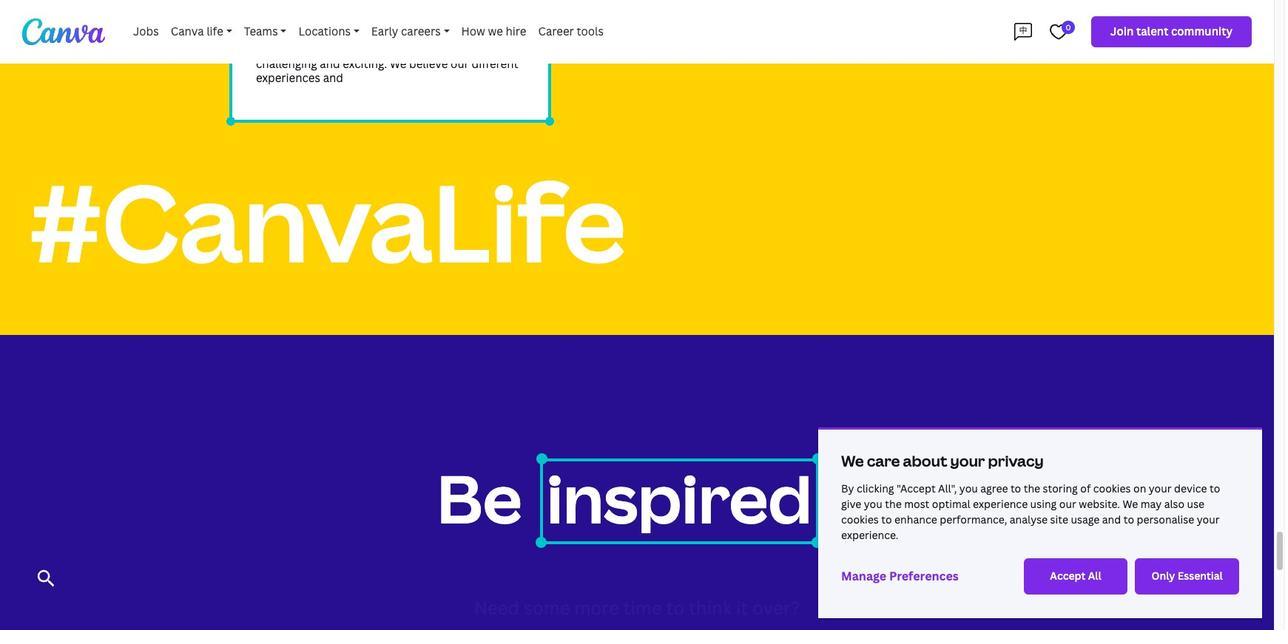 Task type: vqa. For each thing, say whether or not it's contained in the screenshot.
opportunities
no



Task type: locate. For each thing, give the bounding box(es) containing it.
early
[[371, 25, 398, 38]]

we down on
[[1123, 499, 1138, 511]]

1 horizontal spatial our
[[1059, 499, 1077, 511]]

0 horizontal spatial sprite image
[[37, 570, 55, 588]]

2 horizontal spatial we
[[1123, 499, 1138, 511]]

0 horizontal spatial canva
[[171, 25, 204, 38]]

0 horizontal spatial x
[[262, 72, 268, 85]]

we up by
[[841, 453, 864, 470]]

early careers
[[371, 25, 441, 38]]

1 horizontal spatial s
[[604, 463, 638, 539]]

0 vertical spatial p
[[268, 72, 275, 85]]

1 horizontal spatial and
[[524, 58, 544, 71]]

2 horizontal spatial your
[[1197, 514, 1220, 526]]

i n s p i r e d
[[547, 463, 812, 539]]

canva inside life at canva is equal parts empowering, challenging and exciting. we believe our different experiences and perspectives spark innovation, inspiring us to design a product loved by people all over the world.
[[292, 43, 325, 56]]

2 vertical spatial we
[[1123, 499, 1138, 511]]

career tools
[[538, 25, 604, 38]]

most
[[904, 499, 930, 511]]

perspectives
[[256, 72, 325, 85]]

you down clicking
[[864, 499, 883, 511]]

inspiring
[[422, 72, 468, 85]]

personalise
[[1137, 514, 1195, 526]]

0 horizontal spatial our
[[387, 58, 405, 71]]

c down life
[[256, 58, 262, 71]]

cookies up website.
[[1093, 483, 1131, 495]]

p
[[268, 72, 275, 85], [638, 463, 682, 539]]

your down the use
[[1197, 514, 1220, 526]]

locations
[[299, 25, 351, 38]]

1 horizontal spatial the
[[885, 499, 902, 511]]

of
[[1081, 483, 1091, 495]]

all
[[390, 86, 403, 100]]

0 horizontal spatial t
[[364, 58, 368, 71]]

the inside life at canva is equal parts empowering, challenging and exciting. we believe our different experiences and perspectives spark innovation, inspiring us to design a product loved by people all over the world.
[[432, 86, 450, 100]]

your
[[951, 453, 985, 470], [1149, 483, 1172, 495], [1197, 514, 1220, 526]]

cookies down 'give'
[[841, 514, 879, 526]]

your up all", on the bottom right
[[951, 453, 985, 470]]

we down is
[[326, 58, 343, 71]]

1 g from the left
[[295, 58, 301, 71]]

0 vertical spatial s
[[315, 72, 320, 85]]

give
[[841, 499, 862, 511]]

canva life button
[[165, 18, 238, 46]]

c down exciting.
[[302, 72, 309, 85]]

2 g from the left
[[311, 58, 317, 71]]

2 horizontal spatial sprite image
[[1050, 23, 1068, 41]]

the down inspiring
[[432, 86, 450, 100]]

1 horizontal spatial x
[[349, 58, 355, 71]]

x
[[349, 58, 355, 71], [262, 72, 268, 85]]

0 vertical spatial x
[[349, 58, 355, 71]]

our up innovation,
[[387, 58, 405, 71]]

1 vertical spatial x
[[262, 72, 268, 85]]

to right agree
[[1011, 483, 1021, 495]]

join talent community link
[[1091, 16, 1252, 48]]

different
[[408, 58, 454, 71]]

on
[[1134, 483, 1147, 495]]

0 horizontal spatial s
[[315, 72, 320, 85]]

t down equal in the top of the page
[[364, 58, 368, 71]]

c down equal in the top of the page
[[355, 58, 361, 71]]

canva careers logo image
[[22, 19, 105, 45]]

the
[[432, 86, 450, 100], [1024, 483, 1041, 495], [885, 499, 902, 511]]

join talent community
[[1111, 25, 1233, 38]]

0 horizontal spatial p
[[268, 72, 275, 85]]

2 horizontal spatial and
[[1102, 514, 1121, 526]]

performance,
[[940, 514, 1007, 526]]

.
[[384, 58, 387, 71]]

storing
[[1043, 483, 1078, 495]]

clicking
[[857, 483, 894, 495]]

s
[[315, 72, 320, 85], [604, 463, 638, 539]]

d left the f
[[472, 58, 479, 71]]

u
[[458, 58, 465, 71]]

0 horizontal spatial we
[[326, 58, 343, 71]]

1 vertical spatial cookies
[[841, 514, 879, 526]]

0 horizontal spatial cookies
[[841, 514, 879, 526]]

1 vertical spatial our
[[1059, 499, 1077, 511]]

d down is
[[333, 58, 340, 71]]

and
[[256, 58, 276, 71], [524, 58, 544, 71], [1102, 514, 1121, 526]]

2 t from the left
[[514, 58, 519, 71]]

1 horizontal spatial your
[[1149, 483, 1172, 495]]

0 vertical spatial your
[[951, 453, 985, 470]]

0 horizontal spatial g
[[295, 58, 301, 71]]

inspired
[[401, 463, 661, 539]]

x down h
[[262, 72, 268, 85]]

0 vertical spatial canva
[[171, 25, 204, 38]]

life at canva is equal parts empowering, challenging and exciting. we believe our different experiences and perspectives spark innovation, inspiring us to design a product loved by people all over the world.
[[256, 43, 544, 100]]

care
[[867, 453, 900, 470]]

usage
[[1071, 514, 1100, 526]]

accept
[[1050, 571, 1086, 583]]

the up using
[[1024, 483, 1041, 495]]

your up may
[[1149, 483, 1172, 495]]

t
[[364, 58, 368, 71], [514, 58, 519, 71]]

2 horizontal spatial g
[[378, 58, 384, 71]]

and down life
[[256, 58, 276, 71]]

t up "design" at the left top
[[514, 58, 519, 71]]

using
[[1031, 499, 1057, 511]]

1 horizontal spatial g
[[311, 58, 317, 71]]

n
[[288, 58, 295, 71], [304, 58, 311, 71], [326, 58, 333, 71], [371, 58, 378, 71], [507, 58, 514, 71], [296, 72, 302, 85], [329, 72, 336, 85], [563, 463, 604, 539]]

we inside life at canva is equal parts empowering, challenging and exciting. we believe our different experiences and perspectives spark innovation, inspiring us to design a product loved by people all over the world.
[[326, 58, 343, 71]]

0 link
[[1044, 15, 1075, 49]]

0 horizontal spatial you
[[864, 499, 883, 511]]

sprite image
[[1015, 23, 1032, 41], [1050, 23, 1068, 41], [37, 570, 55, 588]]

how
[[461, 25, 485, 38]]

p inside c h a l l e n g i n g a n d e x c i t i n g . w e b e l i e v e o u r d i f e r e n t e x p e r i e n c e s a n d
[[268, 72, 275, 85]]

use
[[1187, 499, 1205, 511]]

0 horizontal spatial your
[[951, 453, 985, 470]]

canva up exciting.
[[292, 43, 325, 56]]

a
[[269, 58, 275, 71], [320, 58, 326, 71], [323, 72, 329, 85], [538, 72, 544, 85]]

innovation,
[[360, 72, 420, 85]]

by clicking "accept all", you agree to the storing of cookies on your device to give you the most optimal experience using our website. we may also use cookies to enhance performance, analyse site usage and to personalise your experience.
[[841, 483, 1221, 542]]

we
[[326, 58, 343, 71], [841, 453, 864, 470], [1123, 499, 1138, 511]]

we care about your privacy
[[841, 453, 1044, 470]]

we
[[488, 25, 503, 38]]

1 vertical spatial canva
[[292, 43, 325, 56]]

a inside life at canva is equal parts empowering, challenging and exciting. we believe our different experiences and perspectives spark innovation, inspiring us to design a product loved by people all over the world.
[[538, 72, 544, 85]]

at
[[279, 43, 289, 56]]

0 vertical spatial our
[[387, 58, 405, 71]]

0 horizontal spatial the
[[432, 86, 450, 100]]

to right time
[[666, 597, 685, 619]]

device
[[1174, 483, 1207, 495]]

and down website.
[[1102, 514, 1121, 526]]

how we hire
[[461, 25, 526, 38]]

you right all", on the bottom right
[[960, 483, 978, 495]]

0 vertical spatial you
[[960, 483, 978, 495]]

1 horizontal spatial cookies
[[1093, 483, 1131, 495]]

0 horizontal spatial c
[[256, 58, 262, 71]]

1 horizontal spatial c
[[302, 72, 309, 85]]

1 horizontal spatial p
[[638, 463, 682, 539]]

3 g from the left
[[378, 58, 384, 71]]

3 l from the left
[[423, 58, 426, 71]]

website.
[[1079, 499, 1120, 511]]

1 horizontal spatial t
[[514, 58, 519, 71]]

d
[[333, 58, 340, 71], [472, 58, 479, 71], [336, 72, 343, 85], [768, 463, 812, 539]]

1 vertical spatial the
[[1024, 483, 1041, 495]]

hire
[[506, 25, 526, 38]]

0 vertical spatial the
[[432, 86, 450, 100]]

0 vertical spatial we
[[326, 58, 343, 71]]

life
[[256, 43, 276, 56]]

our
[[387, 58, 405, 71], [1059, 499, 1077, 511]]

canva
[[171, 25, 204, 38], [292, 43, 325, 56]]

community
[[1171, 25, 1233, 38]]

spark
[[328, 72, 357, 85]]

o
[[451, 58, 458, 71]]

h
[[262, 58, 269, 71]]

manage preferences
[[841, 569, 959, 583]]

and up "design" at the left top
[[524, 58, 544, 71]]

l
[[275, 58, 279, 71], [279, 58, 282, 71], [423, 58, 426, 71]]

0 vertical spatial cookies
[[1093, 483, 1131, 495]]

canva left life
[[171, 25, 204, 38]]

2 horizontal spatial c
[[355, 58, 361, 71]]

1 horizontal spatial we
[[841, 453, 864, 470]]

need some more time to think it over?
[[474, 597, 800, 619]]

e
[[282, 58, 288, 71], [343, 58, 349, 71], [400, 58, 407, 71], [417, 58, 423, 71], [429, 58, 436, 71], [442, 58, 448, 71], [490, 58, 496, 71], [501, 58, 507, 71], [256, 72, 262, 85], [275, 72, 282, 85], [289, 72, 296, 85], [309, 72, 315, 85], [483, 463, 522, 539], [729, 463, 768, 539]]

b
[[409, 58, 417, 71]]

x down equal in the top of the page
[[349, 58, 355, 71]]

1 horizontal spatial canva
[[292, 43, 325, 56]]

our down storing
[[1059, 499, 1077, 511]]

privacy
[[988, 453, 1044, 470]]

to right us
[[486, 72, 497, 85]]

g
[[295, 58, 301, 71], [311, 58, 317, 71], [378, 58, 384, 71]]

the left most
[[885, 499, 902, 511]]

experience
[[973, 499, 1028, 511]]

2 vertical spatial your
[[1197, 514, 1220, 526]]

c
[[256, 58, 262, 71], [355, 58, 361, 71], [302, 72, 309, 85]]

1 horizontal spatial sprite image
[[1015, 23, 1032, 41]]

accept all
[[1050, 571, 1102, 583]]

to right device
[[1210, 483, 1221, 495]]

to down on
[[1124, 514, 1134, 526]]

agree
[[981, 483, 1008, 495]]

i
[[301, 58, 304, 71], [361, 58, 364, 71], [368, 58, 371, 71], [426, 58, 429, 71], [479, 58, 482, 71], [286, 72, 289, 85], [547, 463, 563, 539], [682, 463, 698, 539]]



Task type: describe. For each thing, give the bounding box(es) containing it.
us
[[471, 72, 483, 85]]

c h a l l e n g i n g a n d e x c i t i n g . w e b e l i e v e o u r d i f e r e n t e x p e r i e n c e s a n d
[[256, 58, 519, 85]]

2 vertical spatial the
[[885, 499, 902, 511]]

all
[[1088, 571, 1102, 583]]

about
[[903, 453, 948, 470]]

more
[[575, 597, 619, 619]]

accept all button
[[1024, 559, 1128, 595]]

essential
[[1178, 571, 1223, 583]]

canva life
[[171, 25, 223, 38]]

b
[[437, 463, 483, 539]]

exciting.
[[279, 58, 323, 71]]

career
[[538, 25, 574, 38]]

parts
[[372, 43, 400, 56]]

locations button
[[293, 18, 365, 46]]

join
[[1111, 25, 1134, 38]]

v
[[436, 58, 442, 71]]

site
[[1050, 514, 1069, 526]]

"accept
[[897, 483, 936, 495]]

only
[[1152, 571, 1175, 583]]

jobs
[[133, 25, 159, 38]]

only essential
[[1152, 571, 1223, 583]]

it
[[736, 597, 748, 619]]

also
[[1164, 499, 1185, 511]]

jobs link
[[127, 18, 165, 46]]

teams
[[244, 25, 278, 38]]

challenging
[[474, 43, 535, 56]]

f
[[482, 58, 490, 71]]

need
[[474, 597, 520, 619]]

0
[[1066, 23, 1071, 32]]

1 t from the left
[[364, 58, 368, 71]]

some
[[524, 597, 570, 619]]

only essential button
[[1135, 559, 1239, 595]]

time
[[624, 597, 662, 619]]

design
[[500, 72, 535, 85]]

and inside by clicking "accept all", you agree to the storing of cookies on your device to give you the most optimal experience using our website. we may also use cookies to enhance performance, analyse site usage and to personalise your experience.
[[1102, 514, 1121, 526]]

over?
[[753, 597, 800, 619]]

enhance
[[895, 514, 937, 526]]

to up experience.
[[882, 514, 892, 526]]

our inside life at canva is equal parts empowering, challenging and exciting. we believe our different experiences and perspectives spark innovation, inspiring us to design a product loved by people all over the world.
[[387, 58, 405, 71]]

is
[[328, 43, 336, 56]]

all",
[[938, 483, 957, 495]]

1 vertical spatial s
[[604, 463, 638, 539]]

career tools link
[[532, 18, 610, 46]]

early careers button
[[365, 18, 455, 46]]

1 vertical spatial your
[[1149, 483, 1172, 495]]

b e
[[437, 463, 522, 539]]

by
[[334, 86, 348, 100]]

canva inside dropdown button
[[171, 25, 204, 38]]

analyse
[[1010, 514, 1048, 526]]

1 vertical spatial p
[[638, 463, 682, 539]]

experiences
[[457, 58, 521, 71]]

tools
[[577, 25, 604, 38]]

manage
[[841, 569, 887, 583]]

to inside life at canva is equal parts empowering, challenging and exciting. we believe our different experiences and perspectives spark innovation, inspiring us to design a product loved by people all over the world.
[[486, 72, 497, 85]]

world.
[[453, 86, 486, 100]]

our inside by clicking "accept all", you agree to the storing of cookies on your device to give you the most optimal experience using our website. we may also use cookies to enhance performance, analyse site usage and to personalise your experience.
[[1059, 499, 1077, 511]]

d left by
[[768, 463, 812, 539]]

#canvalife
[[30, 163, 626, 286]]

1 vertical spatial we
[[841, 453, 864, 470]]

2 horizontal spatial the
[[1024, 483, 1041, 495]]

preferences
[[889, 569, 959, 583]]

people
[[350, 86, 388, 100]]

we inside by clicking "accept all", you agree to the storing of cookies on your device to give you the most optimal experience using our website. we may also use cookies to enhance performance, analyse site usage and to personalise your experience.
[[1123, 499, 1138, 511]]

0 horizontal spatial and
[[256, 58, 276, 71]]

1 vertical spatial you
[[864, 499, 883, 511]]

equal
[[339, 43, 369, 56]]

believe
[[345, 58, 384, 71]]

w
[[390, 58, 400, 71]]

think
[[689, 597, 732, 619]]

careers
[[401, 25, 441, 38]]

sprite image inside the 0 link
[[1050, 23, 1068, 41]]

teams button
[[238, 18, 293, 46]]

experience.
[[841, 530, 899, 542]]

manage preferences link
[[841, 561, 959, 593]]

2 l from the left
[[279, 58, 282, 71]]

1 l from the left
[[275, 58, 279, 71]]

empowering,
[[402, 43, 471, 56]]

how we hire link
[[455, 18, 532, 46]]

1 horizontal spatial you
[[960, 483, 978, 495]]

life
[[207, 25, 223, 38]]

s inside c h a l l e n g i n g a n d e x c i t i n g . w e b e l i e v e o u r d i f e r e n t e x p e r i e n c e s a n d
[[315, 72, 320, 85]]

may
[[1141, 499, 1162, 511]]

loved
[[302, 86, 332, 100]]

d up by
[[336, 72, 343, 85]]

product
[[256, 86, 299, 100]]

optimal
[[932, 499, 971, 511]]



